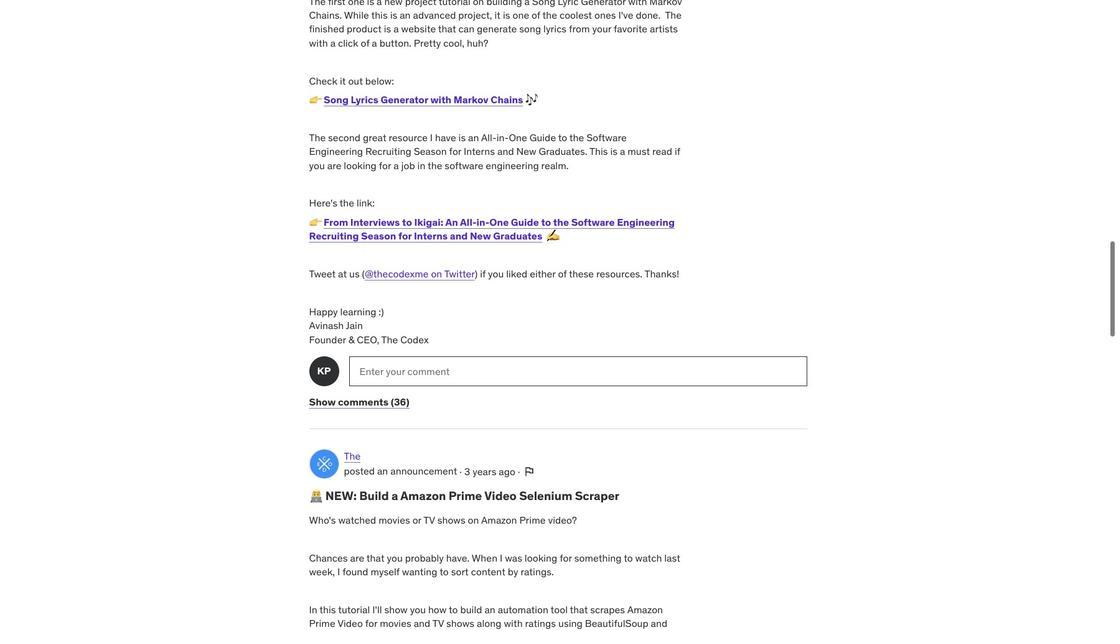 Task type: describe. For each thing, give the bounding box(es) containing it.
movies inside in this tutorial i'll show you how to build an automation tool that scrapes amazon prime video for movies and tv shows along with ratings using beautifulsoup an
[[380, 618, 412, 631]]

looking inside chances are that you probably have. when i was looking for something to watch last week, i found myself wanting to sort content by ratings.
[[525, 552, 558, 565]]

artists
[[650, 23, 678, 35]]

who's watched movies or tv shows on amazon prime video?
[[309, 515, 577, 527]]

who's
[[309, 515, 336, 527]]

project
[[405, 0, 437, 7]]

in this tutorial i'll show you how to build an automation tool that scrapes amazon prime video for movies and tv shows along with ratings using beautifulsoup an
[[309, 604, 669, 631]]

beautifulsoup
[[585, 618, 649, 631]]

commenter element
[[309, 357, 339, 387]]

chains.
[[309, 9, 342, 21]]

1 vertical spatial markov
[[454, 93, 489, 106]]

chances are that you probably have. when i was looking for something to watch last week, i found myself wanting to sort content by ratings.
[[309, 552, 681, 579]]

@thecodexme
[[365, 268, 429, 280]]

pretty
[[414, 37, 441, 49]]

the first one is a new project tutorial on building a song lyric generator with markov chains. while this is an advanced project, it is one of the coolest ones i've done.  the finished product is a website that can generate song lyrics from your favorite artists with a click of a button. pretty cool, huh?
[[309, 0, 682, 49]]

first
[[328, 0, 346, 7]]

you inside chances are that you probably have. when i was looking for something to watch last week, i found myself wanting to sort content by ratings.
[[387, 552, 403, 565]]

along
[[477, 618, 502, 631]]

founder
[[309, 334, 346, 346]]

0 vertical spatial movies
[[379, 515, 410, 527]]

0 horizontal spatial generator
[[381, 93, 428, 106]]

are inside "the second great resource i have is an all-in-one guide to the software engineering recruiting season for interns and new graduates. this is a must read if you are looking for a job in the software engineering realm."
[[327, 159, 342, 172]]

1 vertical spatial it
[[340, 75, 346, 87]]

3
[[465, 466, 470, 478]]

with up 'i've'
[[629, 0, 647, 7]]

tv inside in this tutorial i'll show you how to build an automation tool that scrapes amazon prime video for movies and tv shows along with ratings using beautifulsoup an
[[433, 618, 444, 631]]

project,
[[459, 9, 492, 21]]

shows inside in this tutorial i'll show you how to build an automation tool that scrapes amazon prime video for movies and tv shows along with ratings using beautifulsoup an
[[447, 618, 475, 631]]

at
[[338, 268, 347, 280]]

happy learning :) avinash jain founder & ceo, the codex
[[309, 306, 429, 346]]

is right i have
[[459, 131, 466, 144]]

season inside from interviews to ikigai: an all-in-one guide to the software engineering recruiting season for interns and new graduates
[[361, 230, 396, 242]]

the for the first one is a new project tutorial on building a song lyric generator with markov chains. while this is an advanced project, it is one of the coolest ones i've done.  the finished product is a website that can generate song lyrics from your favorite artists with a click of a button. pretty cool, huh?
[[309, 0, 326, 7]]

watch
[[636, 552, 662, 565]]

from interviews to ikigai: an all-in-one guide to the software engineering recruiting season for interns and new graduates link
[[309, 216, 675, 242]]

that inside the first one is a new project tutorial on building a song lyric generator with markov chains. while this is an advanced project, it is one of the coolest ones i've done.  the finished product is a website that can generate song lyrics from your favorite artists with a click of a button. pretty cool, huh?
[[438, 23, 456, 35]]

with down finished
[[309, 37, 328, 49]]

the inside happy learning :) avinash jain founder & ceo, the codex
[[382, 334, 398, 346]]

ikigai:
[[415, 216, 444, 228]]

2 vertical spatial of
[[558, 268, 567, 280]]

this
[[590, 145, 608, 158]]

build
[[360, 489, 389, 504]]

out
[[348, 75, 363, 87]]

from interviews to ikigai: an all-in-one guide to the software engineering recruiting season for interns and new graduates
[[309, 216, 675, 242]]

something
[[575, 552, 622, 565]]

selenium
[[520, 489, 573, 504]]

with up i have
[[431, 93, 452, 106]]

a left new
[[377, 0, 382, 7]]

to inside "the second great resource i have is an all-in-one guide to the software engineering recruiting season for interns and new graduates. this is a must read if you are looking for a job in the software engineering realm."
[[559, 131, 568, 144]]

software inside from interviews to ikigai: an all-in-one guide to the software engineering recruiting season for interns and new graduates
[[572, 216, 615, 228]]

are inside chances are that you probably have. when i was looking for something to watch last week, i found myself wanting to sort content by ratings.
[[350, 552, 365, 565]]

👉 for 👉
[[309, 216, 324, 228]]

you inside in this tutorial i'll show you how to build an automation tool that scrapes amazon prime video for movies and tv shows along with ratings using beautifulsoup an
[[410, 604, 426, 617]]

coolest
[[560, 9, 592, 21]]

interns inside "the second great resource i have is an all-in-one guide to the software engineering recruiting season for interns and new graduates. this is a must read if you are looking for a job in the software engineering realm."
[[464, 145, 495, 158]]

using
[[559, 618, 583, 631]]

great
[[363, 131, 387, 144]]

here's
[[309, 197, 338, 210]]

an inside in this tutorial i'll show you how to build an automation tool that scrapes amazon prime video for movies and tv shows along with ratings using beautifulsoup an
[[485, 604, 496, 617]]

👉 song lyrics generator with markov chains 🎶
[[309, 93, 538, 106]]

jain
[[346, 320, 363, 332]]

ratings
[[525, 618, 556, 631]]

second
[[328, 131, 361, 144]]

is down building
[[503, 9, 510, 21]]

how
[[428, 604, 447, 617]]

0 vertical spatial tv
[[424, 515, 435, 527]]

in
[[309, 604, 317, 617]]

sort
[[451, 566, 469, 579]]

the inside from interviews to ikigai: an all-in-one guide to the software engineering recruiting season for interns and new graduates
[[554, 216, 569, 228]]

one inside from interviews to ikigai: an all-in-one guide to the software engineering recruiting season for interns and new graduates
[[490, 216, 509, 228]]

to inside in this tutorial i'll show you how to build an automation tool that scrapes amazon prime video for movies and tv shows along with ratings using beautifulsoup an
[[449, 604, 458, 617]]

guide inside from interviews to ikigai: an all-in-one guide to the software engineering recruiting season for interns and new graduates
[[511, 216, 539, 228]]

automation
[[498, 604, 549, 617]]

week,
[[309, 566, 335, 579]]

the link
[[344, 450, 361, 464]]

watched
[[338, 515, 376, 527]]

click
[[338, 37, 359, 49]]

tool
[[551, 604, 568, 617]]

software
[[445, 159, 484, 172]]

can
[[459, 23, 475, 35]]

)
[[475, 268, 478, 280]]

this inside the first one is a new project tutorial on building a song lyric generator with markov chains. while this is an advanced project, it is one of the coolest ones i've done.  the finished product is a website that can generate song lyrics from your favorite artists with a click of a button. pretty cool, huh?
[[371, 9, 388, 21]]

show
[[309, 396, 336, 409]]

to left ikigai:
[[402, 216, 412, 228]]

years
[[473, 466, 497, 478]]

tutorial inside the first one is a new project tutorial on building a song lyric generator with markov chains. while this is an advanced project, it is one of the coolest ones i've done.  the finished product is a website that can generate song lyrics from your favorite artists with a click of a button. pretty cool, huh?
[[439, 0, 471, 7]]

lyric
[[558, 0, 579, 7]]

website
[[401, 23, 436, 35]]

a right building
[[525, 0, 530, 7]]

product
[[347, 23, 382, 35]]

a left the job
[[394, 159, 399, 172]]

engineering inside "the second great resource i have is an all-in-one guide to the software engineering recruiting season for interns and new graduates. this is a must read if you are looking for a job in the software engineering realm."
[[309, 145, 363, 158]]

while
[[344, 9, 369, 21]]

show comments (36) button
[[309, 396, 410, 409]]

resources.
[[597, 268, 643, 280]]

building
[[487, 0, 522, 7]]

new inside from interviews to ikigai: an all-in-one guide to the software engineering recruiting season for interns and new graduates
[[470, 230, 491, 242]]

posted
[[344, 466, 375, 478]]

in
[[418, 159, 426, 172]]

learning
[[340, 306, 377, 318]]

👨‍💻
[[309, 489, 323, 504]]

have.
[[446, 552, 470, 565]]

link:
[[357, 197, 375, 210]]

advanced
[[413, 9, 456, 21]]

new
[[385, 0, 403, 7]]

from
[[569, 23, 590, 35]]

a up the button.
[[394, 23, 399, 35]]

this inside in this tutorial i'll show you how to build an automation tool that scrapes amazon prime video for movies and tv shows along with ratings using beautifulsoup an
[[320, 604, 336, 617]]

interns inside from interviews to ikigai: an all-in-one guide to the software engineering recruiting season for interns and new graduates
[[414, 230, 448, 242]]

twitter
[[444, 268, 475, 280]]

is right the this
[[611, 145, 618, 158]]

recruiting inside from interviews to ikigai: an all-in-one guide to the software engineering recruiting season for interns and new graduates
[[309, 230, 359, 242]]

:)
[[379, 306, 384, 318]]

an
[[446, 216, 458, 228]]

prime inside in this tutorial i'll show you how to build an automation tool that scrapes amazon prime video for movies and tv shows along with ratings using beautifulsoup an
[[309, 618, 336, 631]]

1 horizontal spatial one
[[513, 9, 530, 21]]

tweet
[[309, 268, 336, 280]]

avinash
[[309, 320, 344, 332]]

huh?
[[467, 37, 489, 49]]

lyrics
[[351, 93, 379, 106]]

an inside the first one is a new project tutorial on building a song lyric generator with markov chains. while this is an advanced project, it is one of the coolest ones i've done.  the finished product is a website that can generate song lyrics from your favorite artists with a click of a button. pretty cool, huh?
[[400, 9, 411, 21]]

generate
[[477, 23, 517, 35]]

guide inside "the second great resource i have is an all-in-one guide to the software engineering recruiting season for interns and new graduates. this is a must read if you are looking for a job in the software engineering realm."
[[530, 131, 556, 144]]

1 horizontal spatial video
[[485, 489, 517, 504]]

song inside the first one is a new project tutorial on building a song lyric generator with markov chains. while this is an advanced project, it is one of the coolest ones i've done.  the finished product is a website that can generate song lyrics from your favorite artists with a click of a button. pretty cool, huh?
[[532, 0, 556, 7]]

the second great resource i have is an all-in-one guide to the software engineering recruiting season for interns and new graduates. this is a must read if you are looking for a job in the software engineering realm.
[[309, 131, 681, 172]]

0 vertical spatial amazon
[[401, 489, 446, 504]]

video?
[[548, 515, 577, 527]]

kp
[[317, 365, 331, 378]]

us
[[349, 268, 360, 280]]

the for the posted an announcement · 3 years ago ·
[[344, 450, 361, 463]]

0 vertical spatial one
[[348, 0, 365, 7]]

for inside chances are that you probably have. when i was looking for something to watch last week, i found myself wanting to sort content by ratings.
[[560, 552, 572, 565]]

button.
[[380, 37, 412, 49]]

is up the button.
[[384, 23, 391, 35]]

generator inside the first one is a new project tutorial on building a song lyric generator with markov chains. while this is an advanced project, it is one of the coolest ones i've done.  the finished product is a website that can generate song lyrics from your favorite artists with a click of a button. pretty cool, huh?
[[581, 0, 626, 7]]

1 horizontal spatial of
[[532, 9, 541, 21]]

Enter your comment text field
[[349, 357, 807, 387]]

2 horizontal spatial prime
[[520, 515, 546, 527]]

these
[[569, 268, 594, 280]]

check it out below:
[[309, 75, 394, 87]]

tutorial inside in this tutorial i'll show you how to build an automation tool that scrapes amazon prime video for movies and tv shows along with ratings using beautifulsoup an
[[338, 604, 370, 617]]

is down new
[[390, 9, 398, 21]]

for inside from interviews to ikigai: an all-in-one guide to the software engineering recruiting season for interns and new graduates
[[399, 230, 412, 242]]



Task type: locate. For each thing, give the bounding box(es) containing it.
1 horizontal spatial season
[[414, 145, 447, 158]]

to right how
[[449, 604, 458, 617]]

the for the second great resource i have is an all-in-one guide to the software engineering recruiting season for interns and new graduates. this is a must read if you are looking for a job in the software engineering realm.
[[309, 131, 326, 144]]

0 horizontal spatial of
[[361, 37, 370, 49]]

for up "software"
[[449, 145, 462, 158]]

you right )
[[488, 268, 504, 280]]

0 vertical spatial on
[[473, 0, 484, 7]]

0 vertical spatial shows
[[438, 515, 466, 527]]

0 vertical spatial song
[[532, 0, 556, 7]]

is up while
[[367, 0, 374, 7]]

below:
[[365, 75, 394, 87]]

a right build
[[392, 489, 398, 504]]

1 horizontal spatial new
[[517, 145, 537, 158]]

1 vertical spatial in-
[[477, 216, 490, 228]]

0 vertical spatial video
[[485, 489, 517, 504]]

build
[[461, 604, 482, 617]]

i left was
[[500, 552, 503, 565]]

an inside "the second great resource i have is an all-in-one guide to the software engineering recruiting season for interns and new graduates. this is a must read if you are looking for a job in the software engineering realm."
[[468, 131, 479, 144]]

i left found
[[338, 566, 340, 579]]

and inside "the second great resource i have is an all-in-one guide to the software engineering recruiting season for interns and new graduates. this is a must read if you are looking for a job in the software engineering realm."
[[498, 145, 514, 158]]

amazon down announcement
[[401, 489, 446, 504]]

one up graduates
[[490, 216, 509, 228]]

the up ✍️
[[554, 216, 569, 228]]

graduates
[[493, 230, 543, 242]]

of up song
[[532, 9, 541, 21]]

0 horizontal spatial amazon
[[401, 489, 446, 504]]

generator
[[581, 0, 626, 7], [381, 93, 428, 106]]

if right )
[[480, 268, 486, 280]]

1 vertical spatial one
[[490, 216, 509, 228]]

1 horizontal spatial it
[[495, 9, 501, 21]]

0 horizontal spatial markov
[[454, 93, 489, 106]]

in-
[[497, 131, 509, 144], [477, 216, 490, 228]]

software up these
[[572, 216, 615, 228]]

1 vertical spatial movies
[[380, 618, 412, 631]]

amazon inside in this tutorial i'll show you how to build an automation tool that scrapes amazon prime video for movies and tv shows along with ratings using beautifulsoup an
[[628, 604, 663, 617]]

in- up engineering
[[497, 131, 509, 144]]

probably
[[405, 552, 444, 565]]

0 horizontal spatial one
[[348, 0, 365, 7]]

1 vertical spatial one
[[513, 9, 530, 21]]

engineering inside from interviews to ikigai: an all-in-one guide to the software engineering recruiting season for interns and new graduates
[[617, 216, 675, 228]]

codex
[[401, 334, 429, 346]]

the up posted
[[344, 450, 361, 463]]

1 horizontal spatial i
[[500, 552, 503, 565]]

when
[[472, 552, 498, 565]]

0 vertical spatial season
[[414, 145, 447, 158]]

on down 👨‍💻 new: build a amazon prime video selenium scraper
[[468, 515, 479, 527]]

you inside "the second great resource i have is an all-in-one guide to the software engineering recruiting season for interns and new graduates. this is a must read if you are looking for a job in the software engineering realm."
[[309, 159, 325, 172]]

ones
[[595, 9, 616, 21]]

with down automation at the bottom left of the page
[[504, 618, 523, 631]]

✍️
[[543, 230, 560, 242]]

2 horizontal spatial amazon
[[628, 604, 663, 617]]

all- inside "the second great resource i have is an all-in-one guide to the software engineering recruiting season for interns and new graduates. this is a must read if you are looking for a job in the software engineering realm."
[[481, 131, 497, 144]]

and down an
[[450, 230, 468, 242]]

engineering
[[309, 145, 363, 158], [617, 216, 675, 228]]

you left how
[[410, 604, 426, 617]]

if right read
[[675, 145, 681, 158]]

0 vertical spatial looking
[[344, 159, 377, 172]]

1 horizontal spatial and
[[450, 230, 468, 242]]

that up cool,
[[438, 23, 456, 35]]

scrapes
[[591, 604, 625, 617]]

1 vertical spatial amazon
[[481, 515, 517, 527]]

i'll
[[373, 604, 382, 617]]

on
[[473, 0, 484, 7], [431, 268, 442, 280], [468, 515, 479, 527]]

0 vertical spatial all-
[[481, 131, 497, 144]]

that inside in this tutorial i'll show you how to build an automation tool that scrapes amazon prime video for movies and tv shows along with ratings using beautifulsoup an
[[570, 604, 588, 617]]

2 vertical spatial on
[[468, 515, 479, 527]]

a left must
[[620, 145, 626, 158]]

to up ✍️
[[541, 216, 551, 228]]

1 vertical spatial on
[[431, 268, 442, 280]]

the inside the first one is a new project tutorial on building a song lyric generator with markov chains. while this is an advanced project, it is one of the coolest ones i've done.  the finished product is a website that can generate song lyrics from your favorite artists with a click of a button. pretty cool, huh?
[[543, 9, 557, 21]]

1 vertical spatial interns
[[414, 230, 448, 242]]

season inside "the second great resource i have is an all-in-one guide to the software engineering recruiting season for interns and new graduates. this is a must read if you are looking for a job in the software engineering realm."
[[414, 145, 447, 158]]

engineering up thanks!
[[617, 216, 675, 228]]

1 horizontal spatial prime
[[449, 489, 482, 504]]

one up while
[[348, 0, 365, 7]]

👉 for 👉 song lyrics generator with markov chains 🎶
[[309, 93, 322, 106]]

1 horizontal spatial tutorial
[[439, 0, 471, 7]]

new inside "the second great resource i have is an all-in-one guide to the software engineering recruiting season for interns and new graduates. this is a must read if you are looking for a job in the software engineering realm."
[[517, 145, 537, 158]]

looking down great
[[344, 159, 377, 172]]

with inside in this tutorial i'll show you how to build an automation tool that scrapes amazon prime video for movies and tv shows along with ratings using beautifulsoup an
[[504, 618, 523, 631]]

0 vertical spatial generator
[[581, 0, 626, 7]]

and down how
[[414, 618, 431, 631]]

guide up graduates.
[[530, 131, 556, 144]]

prime down the selenium
[[520, 515, 546, 527]]

announcement
[[391, 466, 457, 478]]

it inside the first one is a new project tutorial on building a song lyric generator with markov chains. while this is an advanced project, it is one of the coolest ones i've done.  the finished product is a website that can generate song lyrics from your favorite artists with a click of a button. pretty cool, huh?
[[495, 9, 501, 21]]

1 vertical spatial of
[[361, 37, 370, 49]]

1 vertical spatial this
[[320, 604, 336, 617]]

a left click
[[330, 37, 336, 49]]

@thecodexme on twitter link
[[365, 268, 475, 280]]

this
[[371, 9, 388, 21], [320, 604, 336, 617]]

markov
[[650, 0, 682, 7], [454, 93, 489, 106]]

in- inside "the second great resource i have is an all-in-one guide to the software engineering recruiting season for interns and new graduates. this is a must read if you are looking for a job in the software engineering realm."
[[497, 131, 509, 144]]

0 horizontal spatial this
[[320, 604, 336, 617]]

1 vertical spatial software
[[572, 216, 615, 228]]

0 horizontal spatial season
[[361, 230, 396, 242]]

1 horizontal spatial are
[[350, 552, 365, 565]]

chains
[[491, 93, 523, 106]]

to
[[559, 131, 568, 144], [402, 216, 412, 228], [541, 216, 551, 228], [624, 552, 633, 565], [440, 566, 449, 579], [449, 604, 458, 617]]

if inside "the second great resource i have is an all-in-one guide to the software engineering recruiting season for interns and new graduates. this is a must read if you are looking for a job in the software engineering realm."
[[675, 145, 681, 158]]

movies
[[379, 515, 410, 527], [380, 618, 412, 631]]

2 vertical spatial that
[[570, 604, 588, 617]]

for inside in this tutorial i'll show you how to build an automation tool that scrapes amazon prime video for movies and tv shows along with ratings using beautifulsoup an
[[365, 618, 378, 631]]

and for build
[[414, 618, 431, 631]]

2 horizontal spatial and
[[498, 145, 514, 158]]

tweet at us ( @thecodexme on twitter ) if you liked either of these resources. thanks!
[[309, 268, 680, 280]]

and
[[498, 145, 514, 158], [450, 230, 468, 242], [414, 618, 431, 631]]

1 👉 from the top
[[309, 93, 322, 106]]

song
[[532, 0, 556, 7], [324, 93, 349, 106]]

1 · from the left
[[460, 466, 462, 478]]

an up along
[[485, 604, 496, 617]]

1 horizontal spatial this
[[371, 9, 388, 21]]

all- right an
[[460, 216, 477, 228]]

season down interviews
[[361, 230, 396, 242]]

are down second
[[327, 159, 342, 172]]

2 horizontal spatial that
[[570, 604, 588, 617]]

resource
[[389, 131, 428, 144]]

was
[[505, 552, 523, 565]]

happy
[[309, 306, 338, 318]]

new
[[517, 145, 537, 158], [470, 230, 491, 242]]

2 horizontal spatial of
[[558, 268, 567, 280]]

0 vertical spatial in-
[[497, 131, 509, 144]]

markov left chains
[[454, 93, 489, 106]]

0 vertical spatial and
[[498, 145, 514, 158]]

thanks!
[[645, 268, 680, 280]]

on inside the first one is a new project tutorial on building a song lyric generator with markov chains. while this is an advanced project, it is one of the coolest ones i've done.  the finished product is a website that can generate song lyrics from your favorite artists with a click of a button. pretty cool, huh?
[[473, 0, 484, 7]]

· left report abuse image
[[518, 466, 520, 478]]

song down check at the left top of the page
[[324, 93, 349, 106]]

1 horizontal spatial if
[[675, 145, 681, 158]]

1 vertical spatial season
[[361, 230, 396, 242]]

software inside "the second great resource i have is an all-in-one guide to the software engineering recruiting season for interns and new graduates. this is a must read if you are looking for a job in the software engineering realm."
[[587, 131, 627, 144]]

interns
[[464, 145, 495, 158], [414, 230, 448, 242]]

ceo,
[[357, 334, 379, 346]]

1 vertical spatial tv
[[433, 618, 444, 631]]

an inside the posted an announcement · 3 years ago ·
[[377, 466, 388, 478]]

amazon up when at the left of page
[[481, 515, 517, 527]]

to left sort
[[440, 566, 449, 579]]

recruiting down from
[[309, 230, 359, 242]]

0 horizontal spatial in-
[[477, 216, 490, 228]]

for left the job
[[379, 159, 391, 172]]

looking inside "the second great resource i have is an all-in-one guide to the software engineering recruiting season for interns and new graduates. this is a must read if you are looking for a job in the software engineering realm."
[[344, 159, 377, 172]]

the up chains.
[[309, 0, 326, 7]]

must
[[628, 145, 650, 158]]

the left second
[[309, 131, 326, 144]]

generator down below:
[[381, 93, 428, 106]]

0 horizontal spatial ·
[[460, 466, 462, 478]]

a down product
[[372, 37, 377, 49]]

0 horizontal spatial tutorial
[[338, 604, 370, 617]]

season up in
[[414, 145, 447, 158]]

in- right an
[[477, 216, 490, 228]]

0 vertical spatial guide
[[530, 131, 556, 144]]

all- up engineering
[[481, 131, 497, 144]]

the up graduates.
[[570, 131, 584, 144]]

2 vertical spatial prime
[[309, 618, 336, 631]]

one
[[509, 131, 527, 144], [490, 216, 509, 228]]

and inside in this tutorial i'll show you how to build an automation tool that scrapes amazon prime video for movies and tv shows along with ratings using beautifulsoup an
[[414, 618, 431, 631]]

0 horizontal spatial are
[[327, 159, 342, 172]]

1 vertical spatial tutorial
[[338, 604, 370, 617]]

recruiting inside "the second great resource i have is an all-in-one guide to the software engineering recruiting season for interns and new graduates. this is a must read if you are looking for a job in the software engineering realm."
[[366, 145, 412, 158]]

0 vertical spatial one
[[509, 131, 527, 144]]

0 horizontal spatial i
[[338, 566, 340, 579]]

an up "software"
[[468, 131, 479, 144]]

1 vertical spatial prime
[[520, 515, 546, 527]]

to left watch
[[624, 552, 633, 565]]

that inside chances are that you probably have. when i was looking for something to watch last week, i found myself wanting to sort content by ratings.
[[367, 552, 385, 565]]

1 vertical spatial i
[[338, 566, 340, 579]]

if
[[675, 145, 681, 158], [480, 268, 486, 280]]

1 horizontal spatial all-
[[481, 131, 497, 144]]

1 horizontal spatial engineering
[[617, 216, 675, 228]]

1 vertical spatial and
[[450, 230, 468, 242]]

tutorial
[[439, 0, 471, 7], [338, 604, 370, 617]]

prime down 3
[[449, 489, 482, 504]]

0 vertical spatial tutorial
[[439, 0, 471, 7]]

prime down in on the bottom
[[309, 618, 336, 631]]

that
[[438, 23, 456, 35], [367, 552, 385, 565], [570, 604, 588, 617]]

0 horizontal spatial all-
[[460, 216, 477, 228]]

chances
[[309, 552, 348, 565]]

scraper
[[575, 489, 620, 504]]

0 horizontal spatial that
[[367, 552, 385, 565]]

tv right the or
[[424, 515, 435, 527]]

check
[[309, 75, 338, 87]]

amazon up beautifulsoup
[[628, 604, 663, 617]]

0 vertical spatial i
[[500, 552, 503, 565]]

of left these
[[558, 268, 567, 280]]

1 vertical spatial 👉
[[309, 216, 324, 228]]

engineering down second
[[309, 145, 363, 158]]

markov inside the first one is a new project tutorial on building a song lyric generator with markov chains. while this is an advanced project, it is one of the coolest ones i've done.  the finished product is a website that can generate song lyrics from your favorite artists with a click of a button. pretty cool, huh?
[[650, 0, 682, 7]]

job
[[401, 159, 415, 172]]

0 horizontal spatial if
[[480, 268, 486, 280]]

guide up graduates
[[511, 216, 539, 228]]

👉 down check at the left top of the page
[[309, 93, 322, 106]]

the inside "the second great resource i have is an all-in-one guide to the software engineering recruiting season for interns and new graduates. this is a must read if you are looking for a job in the software engineering realm."
[[309, 131, 326, 144]]

the up the artists
[[665, 9, 682, 21]]

show comments (36)
[[309, 396, 410, 409]]

1 horizontal spatial amazon
[[481, 515, 517, 527]]

the inside the posted an announcement · 3 years ago ·
[[344, 450, 361, 463]]

song left lyric
[[532, 0, 556, 7]]

interns up "software"
[[464, 145, 495, 158]]

new:
[[326, 489, 357, 504]]

a
[[377, 0, 382, 7], [525, 0, 530, 7], [394, 23, 399, 35], [330, 37, 336, 49], [372, 37, 377, 49], [620, 145, 626, 158], [394, 159, 399, 172], [392, 489, 398, 504]]

·
[[460, 466, 462, 478], [518, 466, 520, 478]]

movies down show
[[380, 618, 412, 631]]

or
[[413, 515, 422, 527]]

markov up the artists
[[650, 0, 682, 7]]

· left 3
[[460, 466, 462, 478]]

new left graduates
[[470, 230, 491, 242]]

it
[[495, 9, 501, 21], [340, 75, 346, 87]]

0 horizontal spatial engineering
[[309, 145, 363, 158]]

is
[[367, 0, 374, 7], [390, 9, 398, 21], [503, 9, 510, 21], [384, 23, 391, 35], [459, 131, 466, 144], [611, 145, 618, 158]]

0 vertical spatial that
[[438, 23, 456, 35]]

recruiting down great
[[366, 145, 412, 158]]

1 vertical spatial song
[[324, 93, 349, 106]]

content
[[471, 566, 506, 579]]

0 vertical spatial new
[[517, 145, 537, 158]]

one inside "the second great resource i have is an all-in-one guide to the software engineering recruiting season for interns and new graduates. this is a must read if you are looking for a job in the software engineering realm."
[[509, 131, 527, 144]]

movies left the or
[[379, 515, 410, 527]]

for
[[449, 145, 462, 158], [379, 159, 391, 172], [399, 230, 412, 242], [560, 552, 572, 565], [365, 618, 378, 631]]

video down found
[[338, 618, 363, 631]]

video down ago
[[485, 489, 517, 504]]

1 vertical spatial guide
[[511, 216, 539, 228]]

0 horizontal spatial prime
[[309, 618, 336, 631]]

0 vertical spatial interns
[[464, 145, 495, 158]]

1 vertical spatial new
[[470, 230, 491, 242]]

0 vertical spatial prime
[[449, 489, 482, 504]]

song
[[520, 23, 541, 35]]

0 vertical spatial if
[[675, 145, 681, 158]]

an down new
[[400, 9, 411, 21]]

0 vertical spatial of
[[532, 9, 541, 21]]

last
[[665, 552, 681, 565]]

ago
[[499, 466, 516, 478]]

(
[[362, 268, 365, 280]]

are up found
[[350, 552, 365, 565]]

generator up ones
[[581, 0, 626, 7]]

video
[[485, 489, 517, 504], [338, 618, 363, 631]]

0 vertical spatial are
[[327, 159, 342, 172]]

i've
[[619, 9, 634, 21]]

&
[[349, 334, 355, 346]]

shows down build
[[447, 618, 475, 631]]

1 vertical spatial if
[[480, 268, 486, 280]]

report abuse image
[[523, 466, 535, 478]]

0 horizontal spatial new
[[470, 230, 491, 242]]

i have
[[430, 131, 456, 144]]

found
[[343, 566, 368, 579]]

finished
[[309, 23, 345, 35]]

0 vertical spatial engineering
[[309, 145, 363, 158]]

all- inside from interviews to ikigai: an all-in-one guide to the software engineering recruiting season for interns and new graduates
[[460, 216, 477, 228]]

1 horizontal spatial interns
[[464, 145, 495, 158]]

tv
[[424, 515, 435, 527], [433, 618, 444, 631]]

and for in-
[[498, 145, 514, 158]]

an right posted
[[377, 466, 388, 478]]

2 👉 from the top
[[309, 216, 324, 228]]

1 horizontal spatial in-
[[497, 131, 509, 144]]

interviews
[[351, 216, 400, 228]]

shows down 👨‍💻 new: build a amazon prime video selenium scraper
[[438, 515, 466, 527]]

0 vertical spatial markov
[[650, 0, 682, 7]]

the right in
[[428, 159, 443, 172]]

interns down ikigai:
[[414, 230, 448, 242]]

comments
[[338, 396, 389, 409]]

of down product
[[361, 37, 370, 49]]

0 vertical spatial it
[[495, 9, 501, 21]]

1 vertical spatial shows
[[447, 618, 475, 631]]

0 vertical spatial this
[[371, 9, 388, 21]]

here's the link:
[[309, 197, 375, 210]]

1 vertical spatial looking
[[525, 552, 558, 565]]

an
[[400, 9, 411, 21], [468, 131, 479, 144], [377, 466, 388, 478], [485, 604, 496, 617]]

that up using
[[570, 604, 588, 617]]

and inside from interviews to ikigai: an all-in-one guide to the software engineering recruiting season for interns and new graduates
[[450, 230, 468, 242]]

0 vertical spatial recruiting
[[366, 145, 412, 158]]

to up graduates.
[[559, 131, 568, 144]]

0 vertical spatial 👉
[[309, 93, 322, 106]]

for left something
[[560, 552, 572, 565]]

and up engineering
[[498, 145, 514, 158]]

1 vertical spatial that
[[367, 552, 385, 565]]

video inside in this tutorial i'll show you how to build an automation tool that scrapes amazon prime video for movies and tv shows along with ratings using beautifulsoup an
[[338, 618, 363, 631]]

0 horizontal spatial recruiting
[[309, 230, 359, 242]]

2 · from the left
[[518, 466, 520, 478]]

tutorial up "advanced"
[[439, 0, 471, 7]]

the left the link:
[[340, 197, 354, 210]]

this down new
[[371, 9, 388, 21]]

your
[[593, 23, 612, 35]]

tutorial left i'll
[[338, 604, 370, 617]]

1 vertical spatial engineering
[[617, 216, 675, 228]]

in- inside from interviews to ikigai: an all-in-one guide to the software engineering recruiting season for interns and new graduates
[[477, 216, 490, 228]]

wanting
[[402, 566, 438, 579]]

by
[[508, 566, 519, 579]]

engineering
[[486, 159, 539, 172]]

1 vertical spatial all-
[[460, 216, 477, 228]]

you up here's
[[309, 159, 325, 172]]

👉 down here's
[[309, 216, 324, 228]]

tv down how
[[433, 618, 444, 631]]

new up engineering
[[517, 145, 537, 158]]

on left 'twitter'
[[431, 268, 442, 280]]

software
[[587, 131, 627, 144], [572, 216, 615, 228]]



Task type: vqa. For each thing, say whether or not it's contained in the screenshot.
how
yes



